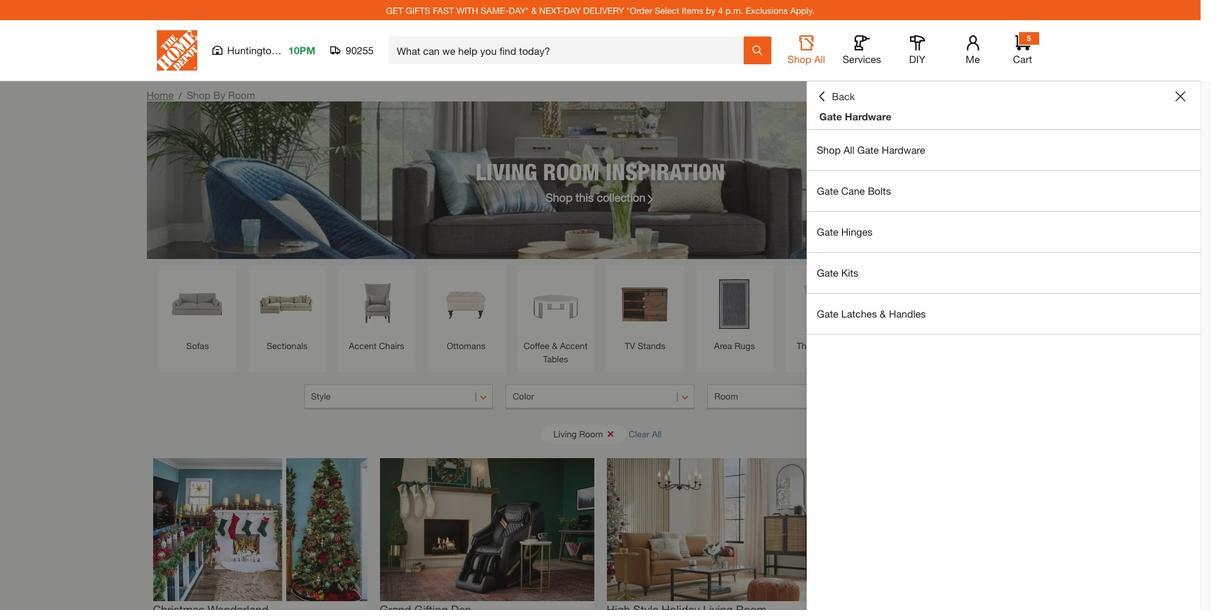 Task type: locate. For each thing, give the bounding box(es) containing it.
1 vertical spatial all
[[844, 144, 855, 156]]

shop inside menu
[[817, 144, 841, 156]]

area rugs image
[[703, 272, 767, 336]]

the home depot logo image
[[157, 30, 197, 71]]

gate for cane
[[817, 185, 839, 197]]

2 accent from the left
[[560, 341, 588, 351]]

throw pillows link
[[792, 272, 857, 353]]

by
[[706, 5, 716, 15]]

0 vertical spatial all
[[815, 53, 826, 65]]

0 vertical spatial hardware
[[845, 110, 892, 122]]

services
[[843, 53, 882, 65]]

1 horizontal spatial &
[[552, 341, 558, 351]]

shop this collection
[[546, 190, 646, 204]]

hardware down back
[[845, 110, 892, 122]]

90255
[[346, 44, 374, 56]]

coffee & accent tables image
[[524, 272, 588, 336]]

1 horizontal spatial accent
[[560, 341, 588, 351]]

shop all gate hardware link
[[807, 130, 1201, 170]]

color button
[[506, 385, 695, 410]]

diy button
[[898, 35, 938, 66]]

throw pillows
[[797, 341, 852, 351]]

all inside 'button'
[[652, 429, 662, 439]]

style
[[311, 391, 331, 402]]

& inside coffee & accent tables
[[552, 341, 558, 351]]

all right clear
[[652, 429, 662, 439]]

area rugs
[[715, 341, 755, 351]]

0 horizontal spatial all
[[652, 429, 662, 439]]

living inside button
[[554, 429, 577, 439]]

tv stands image
[[613, 272, 678, 336]]

ottomans image
[[434, 272, 499, 336]]

3 stretchy image image from the left
[[607, 458, 821, 601]]

2 vertical spatial all
[[652, 429, 662, 439]]

all for clear all
[[652, 429, 662, 439]]

gate inside 'link'
[[817, 267, 839, 279]]

shop
[[788, 53, 812, 65], [187, 89, 211, 101], [817, 144, 841, 156], [546, 190, 573, 204]]

shop all
[[788, 53, 826, 65]]

home / shop by room
[[147, 89, 255, 101]]

& right the latches
[[880, 308, 887, 320]]

all inside button
[[815, 53, 826, 65]]

collection
[[597, 190, 646, 204]]

cart
[[1014, 53, 1033, 65]]

diy
[[910, 53, 926, 65]]

gate
[[820, 110, 843, 122], [858, 144, 880, 156], [817, 185, 839, 197], [817, 226, 839, 238], [817, 267, 839, 279], [817, 308, 839, 320]]

1 vertical spatial &
[[880, 308, 887, 320]]

& inside menu
[[880, 308, 887, 320]]

0 horizontal spatial stretchy image image
[[153, 458, 367, 601]]

1 horizontal spatial stretchy image image
[[380, 458, 594, 601]]

gate kits link
[[807, 253, 1201, 293]]

get
[[386, 5, 403, 15]]

room down 'color' button at bottom
[[580, 429, 603, 439]]

1 vertical spatial living
[[554, 429, 577, 439]]

services button
[[842, 35, 883, 66]]

room right the by
[[228, 89, 255, 101]]

gate hardware
[[820, 110, 892, 122]]

items
[[682, 5, 704, 15]]

shop all gate hardware
[[817, 144, 926, 156]]

throw pillows image
[[792, 272, 857, 336]]

shop inside button
[[788, 53, 812, 65]]

room
[[228, 89, 255, 101], [543, 158, 600, 185], [715, 391, 739, 402], [580, 429, 603, 439]]

back button
[[817, 90, 855, 103]]

sectionals link
[[255, 272, 319, 353]]

accent
[[349, 341, 377, 351], [560, 341, 588, 351]]

bolts
[[868, 185, 892, 197]]

gate down "back" button
[[820, 110, 843, 122]]

1 horizontal spatial living
[[554, 429, 577, 439]]

gate down gate hardware
[[858, 144, 880, 156]]

living for living room
[[554, 429, 577, 439]]

living room inspiration
[[476, 158, 725, 185]]

gate left hinges
[[817, 226, 839, 238]]

gate for kits
[[817, 267, 839, 279]]

living
[[476, 158, 537, 185], [554, 429, 577, 439]]

accent left the chairs
[[349, 341, 377, 351]]

throw
[[797, 341, 822, 351]]

2 horizontal spatial &
[[880, 308, 887, 320]]

shop left this
[[546, 190, 573, 204]]

0 horizontal spatial accent
[[349, 341, 377, 351]]

delivery
[[584, 5, 625, 15]]

cart 5
[[1014, 33, 1033, 65]]

0 horizontal spatial living
[[476, 158, 537, 185]]

& up tables
[[552, 341, 558, 351]]

gate for hardware
[[820, 110, 843, 122]]

2 horizontal spatial all
[[844, 144, 855, 156]]

menu containing shop all gate hardware
[[807, 130, 1201, 335]]

hardware up bolts
[[882, 144, 926, 156]]

room down 'area'
[[715, 391, 739, 402]]

stretchy image image
[[153, 458, 367, 601], [380, 458, 594, 601], [607, 458, 821, 601]]

ottomans
[[447, 341, 486, 351]]

shop down gate hardware
[[817, 144, 841, 156]]

menu
[[807, 130, 1201, 335]]

home link
[[147, 89, 174, 101]]

& right day*
[[532, 5, 537, 15]]

chairs
[[379, 341, 405, 351]]

accent up tables
[[560, 341, 588, 351]]

&
[[532, 5, 537, 15], [880, 308, 887, 320], [552, 341, 558, 351]]

hardware
[[845, 110, 892, 122], [882, 144, 926, 156]]

exclusions
[[746, 5, 788, 15]]

gate for hinges
[[817, 226, 839, 238]]

color
[[513, 391, 534, 402]]

0 horizontal spatial &
[[532, 5, 537, 15]]

me button
[[953, 35, 994, 66]]

shop all button
[[787, 35, 827, 66]]

1 horizontal spatial all
[[815, 53, 826, 65]]

2 horizontal spatial stretchy image image
[[607, 458, 821, 601]]

shop down apply.
[[788, 53, 812, 65]]

shop inside "link"
[[546, 190, 573, 204]]

accent chairs link
[[345, 272, 409, 353]]

sectionals
[[267, 341, 308, 351]]

day*
[[509, 5, 529, 15]]

all down gate hardware
[[844, 144, 855, 156]]

0 vertical spatial living
[[476, 158, 537, 185]]

gate left cane
[[817, 185, 839, 197]]

shop for shop all gate hardware
[[817, 144, 841, 156]]

2 vertical spatial &
[[552, 341, 558, 351]]

clear
[[629, 429, 650, 439]]

gate left kits
[[817, 267, 839, 279]]

home
[[147, 89, 174, 101]]

with
[[457, 5, 479, 15]]

throw blankets image
[[882, 272, 946, 336]]

tables
[[543, 354, 569, 365]]

gate left the latches
[[817, 308, 839, 320]]

90255 button
[[331, 44, 374, 57]]

accent inside coffee & accent tables
[[560, 341, 588, 351]]

0 vertical spatial &
[[532, 5, 537, 15]]

2 stretchy image image from the left
[[380, 458, 594, 601]]

all up "back" button
[[815, 53, 826, 65]]

1 accent from the left
[[349, 341, 377, 351]]



Task type: describe. For each thing, give the bounding box(es) containing it.
latches
[[842, 308, 878, 320]]

4
[[719, 5, 723, 15]]

accent inside accent chairs link
[[349, 341, 377, 351]]

shop for shop all
[[788, 53, 812, 65]]

next-
[[540, 5, 564, 15]]

gate cane bolts link
[[807, 171, 1201, 211]]

living room button
[[541, 425, 627, 444]]

gate cane bolts
[[817, 185, 892, 197]]

gifts
[[406, 5, 431, 15]]

cane
[[842, 185, 866, 197]]

What can we help you find today? search field
[[397, 37, 743, 64]]

living room
[[554, 429, 603, 439]]

1 vertical spatial hardware
[[882, 144, 926, 156]]

by
[[213, 89, 225, 101]]

p.m.
[[726, 5, 744, 15]]

gate kits
[[817, 267, 859, 279]]

clear all
[[629, 429, 662, 439]]

tv stands link
[[613, 272, 678, 353]]

living for living room inspiration
[[476, 158, 537, 185]]

accent chairs
[[349, 341, 405, 351]]

day
[[564, 5, 581, 15]]

pillows
[[824, 341, 852, 351]]

get gifts fast with same-day* & next-day delivery *order select items by 4 p.m. exclusions apply.
[[386, 5, 815, 15]]

coffee
[[524, 341, 550, 351]]

coffee & accent tables link
[[524, 272, 588, 366]]

gate latches & handles link
[[807, 294, 1201, 334]]

sofas
[[186, 341, 209, 351]]

all for shop all gate hardware
[[844, 144, 855, 156]]

me
[[966, 53, 981, 65]]

room button
[[708, 385, 897, 410]]

same-
[[481, 5, 509, 15]]

feedback link image
[[1194, 213, 1211, 281]]

ottomans link
[[434, 272, 499, 353]]

huntington
[[227, 44, 277, 56]]

sofas image
[[166, 272, 230, 336]]

huntington park
[[227, 44, 301, 56]]

1 stretchy image image from the left
[[153, 458, 367, 601]]

style button
[[304, 385, 493, 410]]

handles
[[889, 308, 926, 320]]

gate hinges
[[817, 226, 873, 238]]

5
[[1027, 33, 1032, 43]]

accent chairs image
[[345, 272, 409, 336]]

stands
[[638, 341, 666, 351]]

back
[[832, 90, 855, 102]]

10pm
[[289, 44, 316, 56]]

clear all button
[[629, 423, 662, 446]]

area rugs link
[[703, 272, 767, 353]]

*order
[[627, 5, 653, 15]]

gate for latches
[[817, 308, 839, 320]]

area
[[715, 341, 733, 351]]

shop for shop this collection
[[546, 190, 573, 204]]

this
[[576, 190, 594, 204]]

shop this collection link
[[546, 189, 655, 206]]

curtains & drapes image
[[972, 272, 1036, 336]]

rugs
[[735, 341, 755, 351]]

gate latches & handles
[[817, 308, 926, 320]]

park
[[280, 44, 301, 56]]

kits
[[842, 267, 859, 279]]

apply.
[[791, 5, 815, 15]]

coffee & accent tables
[[524, 341, 588, 365]]

hinges
[[842, 226, 873, 238]]

drawer close image
[[1176, 91, 1186, 102]]

sectionals image
[[255, 272, 319, 336]]

select
[[655, 5, 680, 15]]

inspiration
[[606, 158, 725, 185]]

tv
[[625, 341, 636, 351]]

tv stands
[[625, 341, 666, 351]]

all for shop all
[[815, 53, 826, 65]]

fast
[[433, 5, 454, 15]]

sofas link
[[166, 272, 230, 353]]

shop right /
[[187, 89, 211, 101]]

room up this
[[543, 158, 600, 185]]

gate hinges link
[[807, 212, 1201, 252]]

/
[[179, 90, 182, 101]]



Task type: vqa. For each thing, say whether or not it's contained in the screenshot.
5
yes



